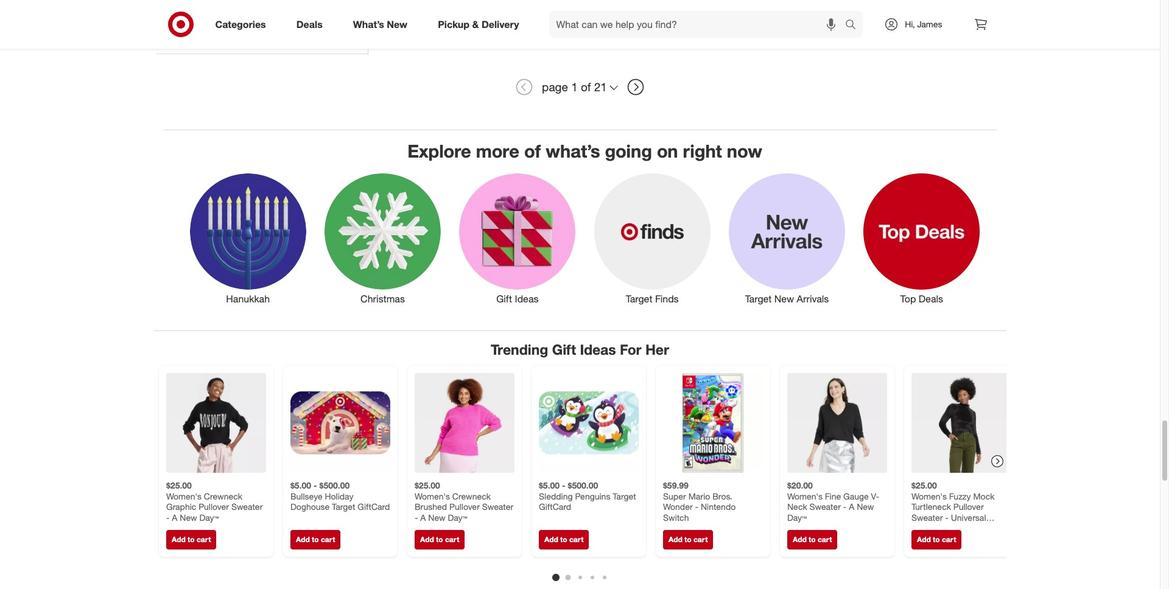 Task type: vqa. For each thing, say whether or not it's contained in the screenshot.
the "Discover the Perfect Gifts for Every Occasion Finding the ideal gift can be a rewarding experience, and we're here to make your shopping journey a breeze. Explore a curated selection of great gifts that are readily available in-store, so you can easily find the perfect presents for your loved ones. From the latest gadgets to timeless classics, we've got you covered with top gift ideas for any occasion." at the bottom of page
no



Task type: locate. For each thing, give the bounding box(es) containing it.
1 day™ from the left
[[199, 513, 219, 523]]

add down the graphic
[[172, 535, 185, 545]]

- down 'gauge'
[[844, 502, 847, 512]]

2 horizontal spatial a
[[849, 502, 855, 512]]

to down brushed
[[436, 535, 443, 545]]

to down $20.00 women's fine gauge v- neck sweater - a new day™
[[809, 535, 816, 545]]

- down mario
[[695, 502, 699, 512]]

crewneck for brushed
[[452, 491, 491, 502]]

add to cart for $25.00 women's crewneck graphic pullover sweater - a new day™
[[172, 535, 211, 545]]

pullover right brushed
[[449, 502, 480, 512]]

gift
[[497, 293, 513, 305], [553, 341, 577, 358]]

sledding
[[539, 491, 573, 502]]

add down brushed
[[420, 535, 434, 545]]

giftcard down sledding
[[539, 502, 571, 512]]

$25.00 up 'turtleneck'
[[912, 481, 937, 491]]

what's
[[546, 140, 601, 162]]

new inside $25.00 women's crewneck brushed pullover sweater - a new day™
[[428, 513, 445, 523]]

gift inside gift ideas 'link'
[[497, 293, 513, 305]]

1 $25.00 from the left
[[166, 481, 192, 491]]

to for $25.00 women's crewneck brushed pullover sweater - a new day™
[[436, 535, 443, 545]]

a
[[849, 502, 855, 512], [172, 513, 177, 523], [420, 513, 426, 523]]

- inside $25.00 women's crewneck graphic pullover sweater - a new day™
[[166, 513, 169, 523]]

1 horizontal spatial gift
[[553, 341, 577, 358]]

- inside the $25.00 women's fuzzy mock turtleneck pullover sweater - universal thread™
[[946, 513, 949, 523]]

add to cart for $5.00 - $500.00 bullseye holiday doghouse target giftcard
[[296, 535, 335, 545]]

0 horizontal spatial day™
[[199, 513, 219, 523]]

women's crewneck brushed pullover sweater - a new day™ image
[[415, 373, 515, 473], [415, 373, 515, 473]]

what's new link
[[343, 11, 423, 38]]

$25.00 women's crewneck brushed pullover sweater - a new day™
[[415, 481, 513, 523]]

0 vertical spatial gift
[[497, 293, 513, 305]]

$500.00
[[319, 481, 350, 491], [568, 481, 598, 491]]

0 horizontal spatial of
[[525, 140, 541, 162]]

4 women's from the left
[[912, 491, 947, 502]]

1 vertical spatial ideas
[[580, 341, 616, 358]]

new
[[387, 18, 408, 30], [775, 293, 795, 305], [857, 502, 874, 512], [180, 513, 197, 523], [428, 513, 445, 523]]

2 women's from the left
[[415, 491, 450, 502]]

add to cart
[[174, 31, 213, 41], [172, 535, 211, 545], [296, 535, 335, 545], [420, 535, 459, 545], [544, 535, 584, 545], [669, 535, 708, 545], [793, 535, 832, 545], [917, 535, 957, 545]]

$25.00 women's fuzzy mock turtleneck pullover sweater - universal thread™
[[912, 481, 995, 534]]

cart down thread™
[[942, 535, 957, 545]]

new inside $20.00 women's fine gauge v- neck sweater - a new day™
[[857, 502, 874, 512]]

$5.00 for $5.00 - $500.00 bullseye holiday doghouse target giftcard
[[290, 481, 311, 491]]

1 horizontal spatial pullover
[[449, 502, 480, 512]]

gift up trending at the bottom left of the page
[[497, 293, 513, 305]]

- down 'turtleneck'
[[946, 513, 949, 523]]

$500.00 for penguins
[[568, 481, 598, 491]]

ideas left the for
[[580, 341, 616, 358]]

add down switch
[[669, 535, 683, 545]]

$25.00 inside the $25.00 women's fuzzy mock turtleneck pullover sweater - universal thread™
[[912, 481, 937, 491]]

pullover right the graphic
[[198, 502, 229, 512]]

- inside $25.00 women's crewneck brushed pullover sweater - a new day™
[[415, 513, 418, 523]]

a for $25.00 women's crewneck graphic pullover sweater - a new day™
[[172, 513, 177, 523]]

new down brushed
[[428, 513, 445, 523]]

cart down brushed
[[445, 535, 459, 545]]

1 $5.00 from the left
[[290, 481, 311, 491]]

2 $500.00 from the left
[[568, 481, 598, 491]]

add to cart down brushed
[[420, 535, 459, 545]]

1 women's from the left
[[166, 491, 201, 502]]

add to cart button down the neck
[[788, 531, 838, 550]]

- up sledding
[[562, 481, 566, 491]]

1 $500.00 from the left
[[319, 481, 350, 491]]

add for $25.00 women's crewneck graphic pullover sweater - a new day™
[[172, 535, 185, 545]]

categories
[[215, 18, 266, 30]]

universal
[[951, 513, 987, 523]]

add to cart down thread™
[[917, 535, 957, 545]]

women's down $20.00
[[788, 491, 823, 502]]

sweater inside the $25.00 women's fuzzy mock turtleneck pullover sweater - universal thread™
[[912, 513, 943, 523]]

target
[[626, 293, 653, 305], [746, 293, 772, 305], [613, 491, 636, 502], [332, 502, 355, 512]]

day™ for brushed
[[448, 513, 467, 523]]

giftcard
[[358, 502, 390, 512], [539, 502, 571, 512]]

1 vertical spatial deals
[[919, 293, 944, 305]]

$5.00 - $500.00 sledding penguins target giftcard
[[539, 481, 636, 512]]

pullover inside $25.00 women's crewneck brushed pullover sweater - a new day™
[[449, 502, 480, 512]]

0 horizontal spatial pullover
[[198, 502, 229, 512]]

add to cart down the neck
[[793, 535, 832, 545]]

wonder
[[663, 502, 693, 512]]

target right penguins
[[613, 491, 636, 502]]

1 vertical spatial of
[[525, 140, 541, 162]]

2 horizontal spatial pullover
[[954, 502, 984, 512]]

add down doghouse
[[296, 535, 310, 545]]

target new arrivals link
[[720, 171, 855, 307]]

women's for women's fuzzy mock turtleneck pullover sweater - universal thread™
[[912, 491, 947, 502]]

$5.00
[[290, 481, 311, 491], [539, 481, 560, 491]]

- up bullseye
[[314, 481, 317, 491]]

- down the graphic
[[166, 513, 169, 523]]

1 horizontal spatial $5.00
[[539, 481, 560, 491]]

doghouse
[[290, 502, 329, 512]]

hi,
[[906, 19, 916, 29]]

cart for $59.99 super mario bros. wonder - nintendo switch
[[694, 535, 708, 545]]

$5.00 - $500.00 bullseye holiday doghouse target giftcard
[[290, 481, 390, 512]]

2 $25.00 from the left
[[415, 481, 440, 491]]

cart for $5.00 - $500.00 bullseye holiday doghouse target giftcard
[[321, 535, 335, 545]]

day™ for graphic
[[199, 513, 219, 523]]

2 horizontal spatial day™
[[788, 513, 807, 523]]

1 horizontal spatial $25.00
[[415, 481, 440, 491]]

cart
[[199, 31, 213, 41], [196, 535, 211, 545], [321, 535, 335, 545], [445, 535, 459, 545], [569, 535, 584, 545], [694, 535, 708, 545], [818, 535, 832, 545], [942, 535, 957, 545]]

add down the neck
[[793, 535, 807, 545]]

super
[[663, 491, 686, 502]]

2 crewneck from the left
[[452, 491, 491, 502]]

of for more
[[525, 140, 541, 162]]

add to cart down the graphic
[[172, 535, 211, 545]]

- inside $59.99 super mario bros. wonder - nintendo switch
[[695, 502, 699, 512]]

to down switch
[[685, 535, 692, 545]]

0 vertical spatial of
[[581, 80, 591, 94]]

women's inside $25.00 women's crewneck graphic pullover sweater - a new day™
[[166, 491, 201, 502]]

mario
[[689, 491, 710, 502]]

add for $59.99 super mario bros. wonder - nintendo switch
[[669, 535, 683, 545]]

giftcard inside '$5.00 - $500.00 sledding penguins target giftcard'
[[539, 502, 571, 512]]

0 vertical spatial deals
[[297, 18, 323, 30]]

1 horizontal spatial deals
[[919, 293, 944, 305]]

super mario bros. wonder - nintendo switch image
[[663, 373, 763, 473], [663, 373, 763, 473]]

2 giftcard from the left
[[539, 502, 571, 512]]

$25.00 up the graphic
[[166, 481, 192, 491]]

women's crewneck graphic pullover sweater - a new day™ image
[[166, 373, 266, 473], [166, 373, 266, 473]]

james
[[918, 19, 943, 29]]

add for $20.00 women's fine gauge v- neck sweater - a new day™
[[793, 535, 807, 545]]

women's fuzzy mock turtleneck pullover sweater - universal thread™ image
[[912, 373, 1012, 473], [912, 373, 1012, 473]]

1 crewneck from the left
[[204, 491, 242, 502]]

$25.00 inside $25.00 women's crewneck brushed pullover sweater - a new day™
[[415, 481, 440, 491]]

women's fine gauge v-neck sweater - a new day™ image
[[788, 373, 888, 473], [788, 373, 888, 473]]

pullover inside $25.00 women's crewneck graphic pullover sweater - a new day™
[[198, 502, 229, 512]]

0 horizontal spatial giftcard
[[358, 502, 390, 512]]

3 $25.00 from the left
[[912, 481, 937, 491]]

women's inside $25.00 women's crewneck brushed pullover sweater - a new day™
[[415, 491, 450, 502]]

target down holiday
[[332, 502, 355, 512]]

1 giftcard from the left
[[358, 502, 390, 512]]

new down the graphic
[[180, 513, 197, 523]]

new right "what's"
[[387, 18, 408, 30]]

limited stock
[[168, 6, 220, 16]]

add down sledding
[[544, 535, 558, 545]]

women's up the graphic
[[166, 491, 201, 502]]

add to cart button down doghouse
[[290, 531, 341, 550]]

$5.00 up bullseye
[[290, 481, 311, 491]]

day™
[[199, 513, 219, 523], [448, 513, 467, 523], [788, 513, 807, 523]]

search button
[[840, 11, 870, 40]]

of right 1
[[581, 80, 591, 94]]

add to cart for $20.00 women's fine gauge v- neck sweater - a new day™
[[793, 535, 832, 545]]

pullover
[[198, 502, 229, 512], [449, 502, 480, 512], [954, 502, 984, 512]]

0 horizontal spatial $25.00
[[166, 481, 192, 491]]

of for 1
[[581, 80, 591, 94]]

women's
[[166, 491, 201, 502], [415, 491, 450, 502], [788, 491, 823, 502], [912, 491, 947, 502]]

women's for women's fine gauge v- neck sweater - a new day™
[[788, 491, 823, 502]]

1 horizontal spatial $500.00
[[568, 481, 598, 491]]

a for $25.00 women's crewneck brushed pullover sweater - a new day™
[[420, 513, 426, 523]]

cart down $20.00 women's fine gauge v- neck sweater - a new day™
[[818, 535, 832, 545]]

add for $5.00 - $500.00 sledding penguins target giftcard
[[544, 535, 558, 545]]

add to cart down sledding
[[544, 535, 584, 545]]

1 pullover from the left
[[198, 502, 229, 512]]

cart down '$5.00 - $500.00 sledding penguins target giftcard'
[[569, 535, 584, 545]]

add to cart button
[[168, 27, 218, 46], [166, 531, 216, 550], [290, 531, 341, 550], [415, 531, 465, 550], [539, 531, 589, 550], [663, 531, 713, 550], [788, 531, 838, 550], [912, 531, 962, 550]]

page 1 of 21 button
[[537, 74, 624, 100]]

bullseye
[[290, 491, 322, 502]]

women's up brushed
[[415, 491, 450, 502]]

add to cart button down the graphic
[[166, 531, 216, 550]]

0 horizontal spatial $500.00
[[319, 481, 350, 491]]

pullover up "universal"
[[954, 502, 984, 512]]

add to cart button down brushed
[[415, 531, 465, 550]]

arrivals
[[797, 293, 830, 305]]

$20.00 women's fine gauge v- neck sweater - a new day™
[[788, 481, 880, 523]]

of inside dropdown button
[[581, 80, 591, 94]]

add down thread™
[[917, 535, 931, 545]]

new left arrivals
[[775, 293, 795, 305]]

sledding penguins target giftcard image
[[539, 373, 639, 473]]

add to cart button down limited stock
[[168, 27, 218, 46]]

switch
[[663, 513, 689, 523]]

1 horizontal spatial day™
[[448, 513, 467, 523]]

to
[[190, 31, 197, 41], [187, 535, 194, 545], [312, 535, 319, 545], [436, 535, 443, 545], [560, 535, 567, 545], [685, 535, 692, 545], [809, 535, 816, 545], [933, 535, 940, 545]]

a down the graphic
[[172, 513, 177, 523]]

3 women's from the left
[[788, 491, 823, 502]]

women's inside the $25.00 women's fuzzy mock turtleneck pullover sweater - universal thread™
[[912, 491, 947, 502]]

add to cart for $25.00 women's fuzzy mock turtleneck pullover sweater - universal thread™
[[917, 535, 957, 545]]

1 horizontal spatial giftcard
[[539, 502, 571, 512]]

add to cart button down 'turtleneck'
[[912, 531, 962, 550]]

crewneck inside $25.00 women's crewneck brushed pullover sweater - a new day™
[[452, 491, 491, 502]]

3 pullover from the left
[[954, 502, 984, 512]]

$59.99
[[663, 481, 689, 491]]

ideas
[[515, 293, 539, 305], [580, 341, 616, 358]]

$500.00 up holiday
[[319, 481, 350, 491]]

day™ inside $25.00 women's crewneck graphic pullover sweater - a new day™
[[199, 513, 219, 523]]

$25.00 inside $25.00 women's crewneck graphic pullover sweater - a new day™
[[166, 481, 192, 491]]

a down 'gauge'
[[849, 502, 855, 512]]

women's up 'turtleneck'
[[912, 491, 947, 502]]

cart down $25.00 women's crewneck graphic pullover sweater - a new day™
[[196, 535, 211, 545]]

crewneck inside $25.00 women's crewneck graphic pullover sweater - a new day™
[[204, 491, 242, 502]]

$25.00
[[166, 481, 192, 491], [415, 481, 440, 491], [912, 481, 937, 491]]

3 day™ from the left
[[788, 513, 807, 523]]

cart for $20.00 women's fine gauge v- neck sweater - a new day™
[[818, 535, 832, 545]]

new down 'gauge'
[[857, 502, 874, 512]]

$25.00 for $25.00 women's crewneck graphic pullover sweater - a new day™
[[166, 481, 192, 491]]

&
[[473, 18, 479, 30]]

sweater inside $20.00 women's fine gauge v- neck sweater - a new day™
[[810, 502, 841, 512]]

thread™
[[912, 523, 943, 534]]

giftcard left brushed
[[358, 502, 390, 512]]

add to cart button for $25.00 women's fuzzy mock turtleneck pullover sweater - universal thread™
[[912, 531, 962, 550]]

to down thread™
[[933, 535, 940, 545]]

-
[[314, 481, 317, 491], [562, 481, 566, 491], [695, 502, 699, 512], [844, 502, 847, 512], [166, 513, 169, 523], [415, 513, 418, 523], [946, 513, 949, 523]]

explore
[[408, 140, 471, 162]]

crewneck
[[204, 491, 242, 502], [452, 491, 491, 502]]

of right more
[[525, 140, 541, 162]]

2 day™ from the left
[[448, 513, 467, 523]]

of
[[581, 80, 591, 94], [525, 140, 541, 162]]

0 horizontal spatial ideas
[[515, 293, 539, 305]]

deals
[[297, 18, 323, 30], [919, 293, 944, 305]]

0 horizontal spatial gift
[[497, 293, 513, 305]]

add to cart down doghouse
[[296, 535, 335, 545]]

$5.00 up sledding
[[539, 481, 560, 491]]

now
[[727, 140, 763, 162]]

a inside $25.00 women's crewneck brushed pullover sweater - a new day™
[[420, 513, 426, 523]]

on
[[657, 140, 679, 162]]

target inside $5.00 - $500.00 bullseye holiday doghouse target giftcard
[[332, 502, 355, 512]]

women's inside $20.00 women's fine gauge v- neck sweater - a new day™
[[788, 491, 823, 502]]

gift ideas link
[[450, 171, 585, 307]]

0 vertical spatial ideas
[[515, 293, 539, 305]]

$500.00 up penguins
[[568, 481, 598, 491]]

$5.00 inside '$5.00 - $500.00 sledding penguins target giftcard'
[[539, 481, 560, 491]]

1 horizontal spatial crewneck
[[452, 491, 491, 502]]

to down the graphic
[[187, 535, 194, 545]]

2 pullover from the left
[[449, 502, 480, 512]]

2 $5.00 from the left
[[539, 481, 560, 491]]

add to cart button for $25.00 women's crewneck graphic pullover sweater - a new day™
[[166, 531, 216, 550]]

0 horizontal spatial $5.00
[[290, 481, 311, 491]]

gift ideas
[[497, 293, 539, 305]]

pickup
[[438, 18, 470, 30]]

add to cart button down sledding
[[539, 531, 589, 550]]

1 horizontal spatial of
[[581, 80, 591, 94]]

$25.00 up brushed
[[415, 481, 440, 491]]

cart down nintendo
[[694, 535, 708, 545]]

1 horizontal spatial a
[[420, 513, 426, 523]]

right
[[683, 140, 723, 162]]

$5.00 inside $5.00 - $500.00 bullseye holiday doghouse target giftcard
[[290, 481, 311, 491]]

2 horizontal spatial $25.00
[[912, 481, 937, 491]]

what's new
[[353, 18, 408, 30]]

target left arrivals
[[746, 293, 772, 305]]

cart for $5.00 - $500.00 sledding penguins target giftcard
[[569, 535, 584, 545]]

to down doghouse
[[312, 535, 319, 545]]

- inside $20.00 women's fine gauge v- neck sweater - a new day™
[[844, 502, 847, 512]]

sweater
[[231, 502, 263, 512], [482, 502, 513, 512], [810, 502, 841, 512], [912, 513, 943, 523]]

fine
[[825, 491, 841, 502]]

0 horizontal spatial a
[[172, 513, 177, 523]]

more
[[476, 140, 520, 162]]

0 horizontal spatial crewneck
[[204, 491, 242, 502]]

add
[[174, 31, 188, 41], [172, 535, 185, 545], [296, 535, 310, 545], [420, 535, 434, 545], [544, 535, 558, 545], [669, 535, 683, 545], [793, 535, 807, 545], [917, 535, 931, 545]]

trending
[[491, 341, 549, 358]]

target new arrivals
[[746, 293, 830, 305]]

to for $59.99 super mario bros. wonder - nintendo switch
[[685, 535, 692, 545]]

ideas up trending at the bottom left of the page
[[515, 293, 539, 305]]

add to cart down switch
[[669, 535, 708, 545]]

gift right trending at the bottom left of the page
[[553, 341, 577, 358]]

deals right top at the right of the page
[[919, 293, 944, 305]]

a inside $25.00 women's crewneck graphic pullover sweater - a new day™
[[172, 513, 177, 523]]

$500.00 inside '$5.00 - $500.00 sledding penguins target giftcard'
[[568, 481, 598, 491]]

search
[[840, 19, 870, 31]]

a down brushed
[[420, 513, 426, 523]]

new inside $25.00 women's crewneck graphic pullover sweater - a new day™
[[180, 513, 197, 523]]

to for $20.00 women's fine gauge v- neck sweater - a new day™
[[809, 535, 816, 545]]

1 vertical spatial gift
[[553, 341, 577, 358]]

to down sledding
[[560, 535, 567, 545]]

$500.00 inside $5.00 - $500.00 bullseye holiday doghouse target giftcard
[[319, 481, 350, 491]]

add to cart button for $25.00 women's crewneck brushed pullover sweater - a new day™
[[415, 531, 465, 550]]

add to cart button down switch
[[663, 531, 713, 550]]

cart down doghouse
[[321, 535, 335, 545]]

to for $5.00 - $500.00 bullseye holiday doghouse target giftcard
[[312, 535, 319, 545]]

going
[[605, 140, 653, 162]]

0 horizontal spatial deals
[[297, 18, 323, 30]]

a inside $20.00 women's fine gauge v- neck sweater - a new day™
[[849, 502, 855, 512]]

- down brushed
[[415, 513, 418, 523]]

day™ inside $25.00 women's crewneck brushed pullover sweater - a new day™
[[448, 513, 467, 523]]

deals left "what's"
[[297, 18, 323, 30]]



Task type: describe. For each thing, give the bounding box(es) containing it.
pullover inside the $25.00 women's fuzzy mock turtleneck pullover sweater - universal thread™
[[954, 502, 984, 512]]

add down limited at the left top of page
[[174, 31, 188, 41]]

target inside '$5.00 - $500.00 sledding penguins target giftcard'
[[613, 491, 636, 502]]

pickup & delivery link
[[428, 11, 535, 38]]

limited
[[168, 6, 196, 16]]

top
[[901, 293, 917, 305]]

what's
[[353, 18, 384, 30]]

$25.00 women's crewneck graphic pullover sweater - a new day™
[[166, 481, 263, 523]]

categories link
[[205, 11, 281, 38]]

hanukkah
[[226, 293, 270, 305]]

ideas inside 'link'
[[515, 293, 539, 305]]

neck
[[788, 502, 807, 512]]

add to cart for $5.00 - $500.00 sledding penguins target giftcard
[[544, 535, 584, 545]]

add to cart button for $5.00 - $500.00 sledding penguins target giftcard
[[539, 531, 589, 550]]

add for $25.00 women's fuzzy mock turtleneck pullover sweater - universal thread™
[[917, 535, 931, 545]]

her
[[646, 341, 670, 358]]

$5.00 for $5.00 - $500.00 sledding penguins target giftcard
[[539, 481, 560, 491]]

bros.
[[713, 491, 733, 502]]

pullover for graphic
[[198, 502, 229, 512]]

hi, james
[[906, 19, 943, 29]]

v-
[[871, 491, 880, 502]]

- inside $5.00 - $500.00 bullseye holiday doghouse target giftcard
[[314, 481, 317, 491]]

$500.00 for holiday
[[319, 481, 350, 491]]

christmas
[[361, 293, 405, 305]]

add to cart button for $59.99 super mario bros. wonder - nintendo switch
[[663, 531, 713, 550]]

target inside "link"
[[746, 293, 772, 305]]

1 horizontal spatial ideas
[[580, 341, 616, 358]]

sweater inside $25.00 women's crewneck graphic pullover sweater - a new day™
[[231, 502, 263, 512]]

stock
[[199, 6, 220, 16]]

sweater inside $25.00 women's crewneck brushed pullover sweater - a new day™
[[482, 502, 513, 512]]

nintendo
[[701, 502, 736, 512]]

to for $5.00 - $500.00 sledding penguins target giftcard
[[560, 535, 567, 545]]

add for $25.00 women's crewneck brushed pullover sweater - a new day™
[[420, 535, 434, 545]]

day™ inside $20.00 women's fine gauge v- neck sweater - a new day™
[[788, 513, 807, 523]]

- inside '$5.00 - $500.00 sledding penguins target giftcard'
[[562, 481, 566, 491]]

mock
[[974, 491, 995, 502]]

explore more of what's going on right now
[[408, 140, 763, 162]]

crewneck for graphic
[[204, 491, 242, 502]]

cart for $25.00 women's crewneck graphic pullover sweater - a new day™
[[196, 535, 211, 545]]

trending gift ideas for her
[[491, 341, 670, 358]]

christmas link
[[316, 171, 450, 307]]

page 1 of 21
[[542, 80, 607, 94]]

brushed
[[415, 502, 447, 512]]

top deals
[[901, 293, 944, 305]]

penguins
[[575, 491, 611, 502]]

fuzzy
[[950, 491, 971, 502]]

add to cart down limited stock
[[174, 31, 213, 41]]

add to cart for $59.99 super mario bros. wonder - nintendo switch
[[669, 535, 708, 545]]

add to cart for $25.00 women's crewneck brushed pullover sweater - a new day™
[[420, 535, 459, 545]]

deals link
[[286, 11, 338, 38]]

bullseye holiday doghouse target giftcard image
[[290, 373, 390, 473]]

$20.00
[[788, 481, 813, 491]]

women's for women's crewneck brushed pullover sweater - a new day™
[[415, 491, 450, 502]]

to for $25.00 women's fuzzy mock turtleneck pullover sweater - universal thread™
[[933, 535, 940, 545]]

giftcard inside $5.00 - $500.00 bullseye holiday doghouse target giftcard
[[358, 502, 390, 512]]

21
[[595, 80, 607, 94]]

to for $25.00 women's crewneck graphic pullover sweater - a new day™
[[187, 535, 194, 545]]

target left finds at the right of page
[[626, 293, 653, 305]]

top deals link
[[855, 171, 990, 307]]

add to cart button for $5.00 - $500.00 bullseye holiday doghouse target giftcard
[[290, 531, 341, 550]]

to down limited stock
[[190, 31, 197, 41]]

cart for $25.00 women's crewneck brushed pullover sweater - a new day™
[[445, 535, 459, 545]]

add for $5.00 - $500.00 bullseye holiday doghouse target giftcard
[[296, 535, 310, 545]]

holiday
[[325, 491, 353, 502]]

for
[[620, 341, 642, 358]]

$59.99 super mario bros. wonder - nintendo switch
[[663, 481, 736, 523]]

finds
[[656, 293, 679, 305]]

hanukkah link
[[181, 171, 316, 307]]

pickup & delivery
[[438, 18, 520, 30]]

gauge
[[844, 491, 869, 502]]

graphic
[[166, 502, 196, 512]]

What can we help you find? suggestions appear below search field
[[549, 11, 849, 38]]

target finds link
[[585, 171, 720, 307]]

new inside "link"
[[775, 293, 795, 305]]

$25.00 for $25.00 women's crewneck brushed pullover sweater - a new day™
[[415, 481, 440, 491]]

$25.00 for $25.00 women's fuzzy mock turtleneck pullover sweater - universal thread™
[[912, 481, 937, 491]]

pullover for brushed
[[449, 502, 480, 512]]

1
[[572, 80, 578, 94]]

women's for women's crewneck graphic pullover sweater - a new day™
[[166, 491, 201, 502]]

turtleneck
[[912, 502, 951, 512]]

cart for $25.00 women's fuzzy mock turtleneck pullover sweater - universal thread™
[[942, 535, 957, 545]]

target finds
[[626, 293, 679, 305]]

delivery
[[482, 18, 520, 30]]

add to cart button for $20.00 women's fine gauge v- neck sweater - a new day™
[[788, 531, 838, 550]]

page
[[542, 80, 568, 94]]

cart down stock
[[199, 31, 213, 41]]



